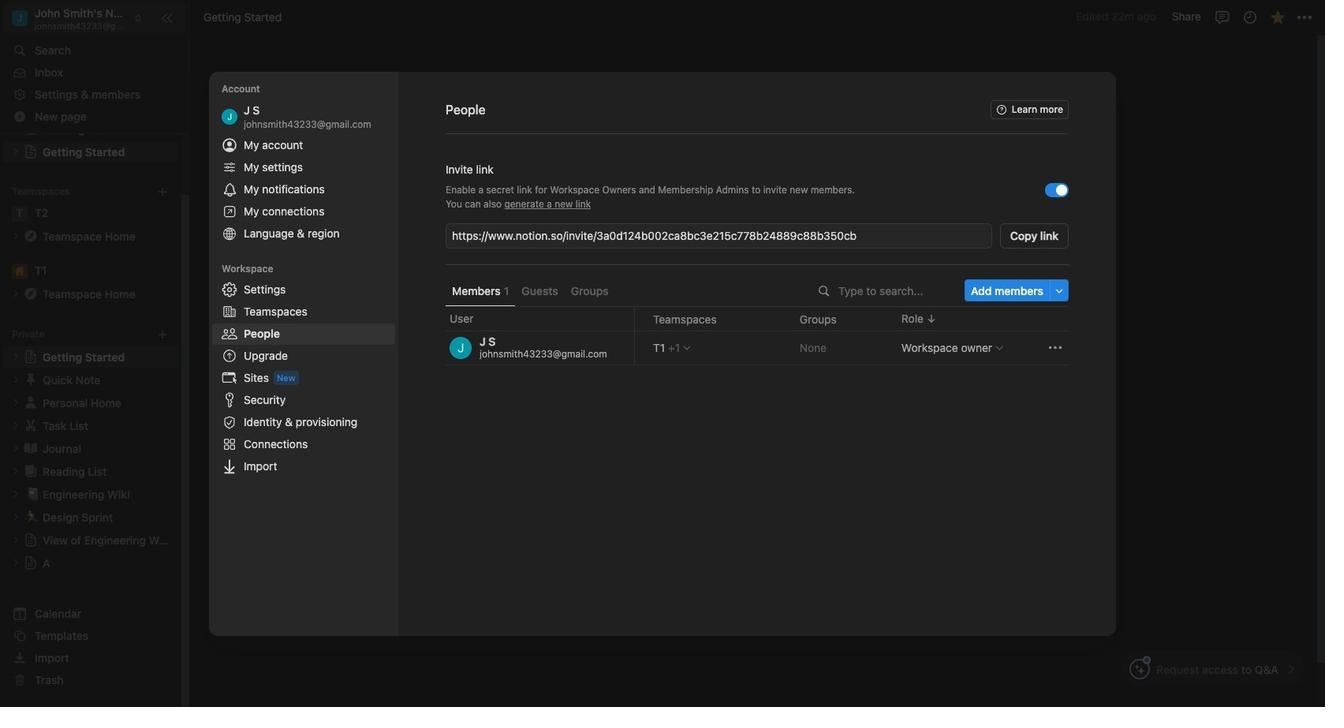 Task type: vqa. For each thing, say whether or not it's contained in the screenshot.
Button to toggle the filter bar icon
no



Task type: describe. For each thing, give the bounding box(es) containing it.
updates image
[[1243, 9, 1258, 25]]

add a page image
[[157, 329, 168, 340]]

type to search... image
[[819, 285, 830, 296]]

comments image
[[1215, 9, 1231, 25]]

favorited image
[[1270, 9, 1286, 25]]

Type to search... text field
[[839, 284, 954, 297]]



Task type: locate. For each thing, give the bounding box(es) containing it.
close sidebar image
[[161, 11, 174, 24]]

t image
[[12, 206, 28, 222]]

None text field
[[452, 228, 990, 243]]

new teamspace image
[[157, 186, 168, 197]]

👋 image
[[476, 171, 492, 192]]



